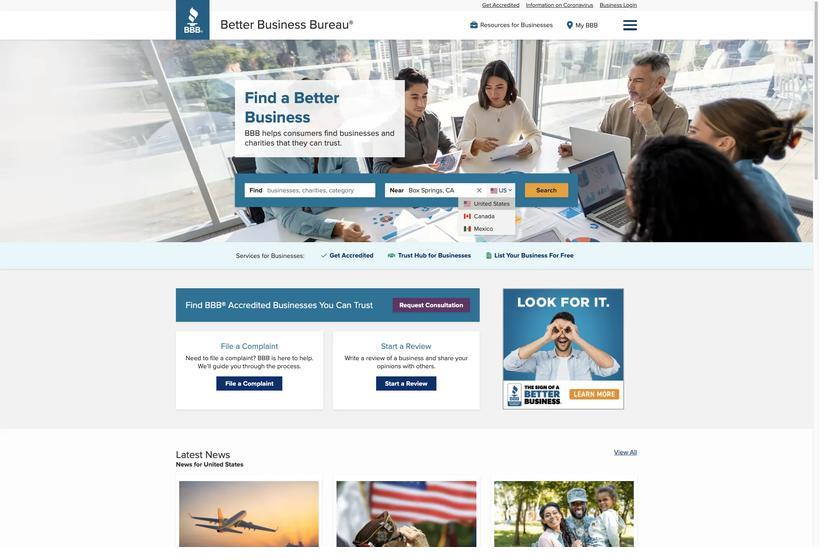 Task type: locate. For each thing, give the bounding box(es) containing it.
complaint
[[242, 341, 278, 352], [243, 379, 274, 389]]

they
[[292, 137, 308, 149]]

services for businesses:
[[236, 251, 305, 261]]

1 vertical spatial get accredited link
[[318, 249, 377, 262]]

0 horizontal spatial businesses
[[273, 299, 317, 312]]

businesses:
[[271, 251, 305, 261]]

for
[[512, 20, 520, 30], [429, 251, 437, 260], [262, 251, 270, 261], [194, 460, 202, 470]]

US field
[[487, 184, 516, 198]]

bbb left the is at the left bottom of the page
[[258, 354, 270, 363]]

2 vertical spatial businesses
[[273, 299, 317, 312]]

consultation
[[426, 301, 464, 310]]

start
[[382, 341, 398, 352], [385, 379, 400, 389]]

we'll
[[198, 362, 211, 371]]

1 vertical spatial better
[[294, 86, 340, 110]]

united
[[475, 200, 492, 208], [204, 460, 224, 470]]

better business bureau ®
[[221, 15, 354, 33]]

to right here
[[293, 354, 298, 363]]

1 vertical spatial complaint
[[243, 379, 274, 389]]

request
[[400, 301, 424, 310]]

1 vertical spatial and
[[426, 354, 437, 363]]

0 vertical spatial states
[[494, 200, 510, 208]]

start for start a review write a review of a business and share your opinions with others.
[[382, 341, 398, 352]]

1 vertical spatial start
[[385, 379, 400, 389]]

trust hub for businesses link
[[385, 249, 475, 263]]

find for businesses
[[186, 299, 203, 312]]

2 vertical spatial bbb
[[258, 354, 270, 363]]

review inside 'link'
[[407, 379, 428, 389]]

united inside option
[[475, 200, 492, 208]]

trust hub for businesses
[[398, 251, 472, 260]]

1 vertical spatial get accredited
[[330, 251, 374, 260]]

to left file
[[203, 354, 209, 363]]

file down you
[[226, 379, 236, 389]]

start inside start a review write a review of a business and share your opinions with others.
[[382, 341, 398, 352]]

your
[[507, 251, 520, 260]]

accredited
[[493, 1, 520, 9], [342, 251, 374, 260], [228, 299, 271, 312]]

1 horizontal spatial get accredited link
[[483, 1, 520, 9]]

1 vertical spatial bbb
[[245, 127, 260, 139]]

0 horizontal spatial and
[[382, 127, 395, 139]]

and left share on the right bottom of page
[[426, 354, 437, 363]]

bbb right my
[[586, 20, 598, 30]]

2 horizontal spatial accredited
[[493, 1, 520, 9]]

1 horizontal spatial to
[[293, 354, 298, 363]]

complaint down through
[[243, 379, 274, 389]]

helps
[[262, 127, 282, 139]]

get accredited
[[483, 1, 520, 9], [330, 251, 374, 260]]

information on coronavirus link
[[527, 1, 594, 9]]

and
[[382, 127, 395, 139], [426, 354, 437, 363]]

1 vertical spatial file
[[226, 379, 236, 389]]

businesses right hub on the right
[[439, 251, 472, 260]]

find a better business bbb helps consumers find businesses and charities that they can trust.
[[245, 86, 395, 149]]

start down opinions
[[385, 379, 400, 389]]

0 vertical spatial get accredited
[[483, 1, 520, 9]]

0 vertical spatial get accredited link
[[483, 1, 520, 9]]

and inside find a better business bbb helps consumers find businesses and charities that they can trust.
[[382, 127, 395, 139]]

you
[[320, 299, 334, 312]]

list your business for free link
[[483, 249, 578, 262]]

1 horizontal spatial better
[[294, 86, 340, 110]]

1 horizontal spatial states
[[494, 200, 510, 208]]

bbb inside find a better business bbb helps consumers find businesses and charities that they can trust.
[[245, 127, 260, 139]]

a down with
[[401, 379, 405, 389]]

0 horizontal spatial get
[[330, 251, 340, 260]]

businesses left the 'you'
[[273, 299, 317, 312]]

0 horizontal spatial to
[[203, 354, 209, 363]]

bbb inside file a complaint need to file a complaint? bbb is here to help. we'll guide you through the process.
[[258, 354, 270, 363]]

for
[[550, 251, 559, 260]]

opinions
[[377, 362, 402, 371]]

1 horizontal spatial news
[[205, 448, 230, 462]]

a up business at the bottom of page
[[400, 341, 404, 352]]

list box containing united states
[[459, 198, 516, 235]]

to
[[203, 354, 209, 363], [293, 354, 298, 363]]

and right "businesses"
[[382, 127, 395, 139]]

charities
[[245, 137, 275, 149]]

file inside file a complaint link
[[226, 379, 236, 389]]

1 vertical spatial accredited
[[342, 251, 374, 260]]

a group of young professionals reviewing sheets of graphs and charts. at the head of the table sits an older man overseeing the meeting. image
[[0, 40, 814, 243]]

0 vertical spatial complaint
[[242, 341, 278, 352]]

can
[[336, 299, 352, 312]]

Near field
[[409, 184, 472, 198]]

businesses down information
[[521, 20, 553, 30]]

a
[[281, 86, 290, 110], [236, 341, 240, 352], [400, 341, 404, 352], [220, 354, 224, 363], [361, 354, 365, 363], [394, 354, 398, 363], [238, 379, 242, 389], [401, 379, 405, 389]]

complaint up the is at the left bottom of the page
[[242, 341, 278, 352]]

0 vertical spatial file
[[221, 341, 234, 352]]

a up helps at the left top of page
[[281, 86, 290, 110]]

login
[[624, 1, 638, 9]]

1 vertical spatial united
[[204, 460, 224, 470]]

0 vertical spatial find
[[245, 86, 277, 110]]

can
[[310, 137, 323, 149]]

information
[[527, 1, 555, 9]]

bbb
[[586, 20, 598, 30], [245, 127, 260, 139], [258, 354, 270, 363]]

0 horizontal spatial united
[[204, 460, 224, 470]]

resources
[[481, 20, 510, 30]]

0 vertical spatial united
[[475, 200, 492, 208]]

0 horizontal spatial accredited
[[228, 299, 271, 312]]

trust left hub on the right
[[398, 251, 413, 260]]

file a complaint
[[226, 379, 274, 389]]

the
[[267, 362, 276, 371]]

0 horizontal spatial get accredited
[[330, 251, 374, 260]]

others.
[[417, 362, 436, 371]]

0 vertical spatial and
[[382, 127, 395, 139]]

mexico option
[[459, 223, 516, 235]]

1 horizontal spatial get
[[483, 1, 492, 9]]

review up business at the bottom of page
[[406, 341, 432, 352]]

1 horizontal spatial and
[[426, 354, 437, 363]]

0 vertical spatial start
[[382, 341, 398, 352]]

1 horizontal spatial accredited
[[342, 251, 374, 260]]

review
[[406, 341, 432, 352], [407, 379, 428, 389]]

bbb left helps at the left top of page
[[245, 127, 260, 139]]

1 vertical spatial trust
[[354, 299, 373, 312]]

0 vertical spatial accredited
[[493, 1, 520, 9]]

information on coronavirus
[[527, 1, 594, 9]]

with
[[403, 362, 415, 371]]

0 horizontal spatial better
[[221, 15, 254, 33]]

0 horizontal spatial trust
[[354, 299, 373, 312]]

united inside latest news news for united states
[[204, 460, 224, 470]]

a up complaint?
[[236, 341, 240, 352]]

and inside start a review write a review of a business and share your opinions with others.
[[426, 354, 437, 363]]

news
[[205, 448, 230, 462], [176, 460, 193, 470]]

trust right can at the left of page
[[354, 299, 373, 312]]

business login link
[[600, 1, 638, 9]]

services
[[236, 251, 260, 261]]

states
[[494, 200, 510, 208], [225, 460, 244, 470]]

file for file a complaint need to file a complaint? bbb is here to help. we'll guide you through the process.
[[221, 341, 234, 352]]

list box
[[459, 198, 516, 235]]

0 vertical spatial businesses
[[521, 20, 553, 30]]

0 horizontal spatial states
[[225, 460, 244, 470]]

my bbb
[[576, 20, 598, 30]]

united up the canada at the right top of the page
[[475, 200, 492, 208]]

2 horizontal spatial businesses
[[521, 20, 553, 30]]

search
[[537, 186, 558, 195]]

find
[[245, 86, 277, 110], [250, 186, 263, 195], [186, 299, 203, 312]]

2 vertical spatial accredited
[[228, 299, 271, 312]]

african american active duty military man holding young daughter smiling with wife image
[[495, 482, 634, 548]]

for inside latest news news for united states
[[194, 460, 202, 470]]

0 vertical spatial review
[[406, 341, 432, 352]]

0 vertical spatial bbb
[[586, 20, 598, 30]]

Find search field
[[268, 184, 376, 198]]

1 vertical spatial review
[[407, 379, 428, 389]]

1 horizontal spatial businesses
[[439, 251, 472, 260]]

start a review
[[385, 379, 428, 389]]

united right latest
[[204, 460, 224, 470]]

a inside find a better business bbb helps consumers find businesses and charities that they can trust.
[[281, 86, 290, 110]]

1 vertical spatial states
[[225, 460, 244, 470]]

trust
[[398, 251, 413, 260], [354, 299, 373, 312]]

file inside file a complaint need to file a complaint? bbb is here to help. we'll guide you through the process.
[[221, 341, 234, 352]]

here
[[278, 354, 291, 363]]

1 horizontal spatial get accredited
[[483, 1, 520, 9]]

businesses for trust hub for businesses
[[439, 251, 472, 260]]

2 vertical spatial find
[[186, 299, 203, 312]]

resources for businesses link
[[471, 20, 553, 30]]

start up of
[[382, 341, 398, 352]]

get accredited link
[[483, 1, 520, 9], [318, 249, 377, 262]]

file a complaint link
[[217, 377, 283, 391]]

start a review link
[[377, 377, 437, 391]]

file for file a complaint
[[226, 379, 236, 389]]

1 horizontal spatial united
[[475, 200, 492, 208]]

0 horizontal spatial get accredited link
[[318, 249, 377, 262]]

0 vertical spatial trust
[[398, 251, 413, 260]]

1 vertical spatial businesses
[[439, 251, 472, 260]]

start inside 'link'
[[385, 379, 400, 389]]

review inside start a review write a review of a business and share your opinions with others.
[[406, 341, 432, 352]]

find inside find a better business bbb helps consumers find businesses and charities that they can trust.
[[245, 86, 277, 110]]

better
[[221, 15, 254, 33], [294, 86, 340, 110]]

write
[[345, 354, 360, 363]]

states inside latest news news for united states
[[225, 460, 244, 470]]

get accredited link for trust hub for businesses link
[[318, 249, 377, 262]]

file up complaint?
[[221, 341, 234, 352]]

1 vertical spatial get
[[330, 251, 340, 260]]

businesses
[[521, 20, 553, 30], [439, 251, 472, 260], [273, 299, 317, 312]]

bbb®
[[205, 299, 226, 312]]

review down with
[[407, 379, 428, 389]]

that
[[277, 137, 290, 149]]

complaint inside file a complaint need to file a complaint? bbb is here to help. we'll guide you through the process.
[[242, 341, 278, 352]]

get
[[483, 1, 492, 9], [330, 251, 340, 260]]

file
[[210, 354, 219, 363]]

near
[[390, 186, 404, 195]]



Task type: describe. For each thing, give the bounding box(es) containing it.
search button
[[526, 183, 569, 198]]

0 vertical spatial get
[[483, 1, 492, 9]]

get accredited link for information on coronavirus link
[[483, 1, 520, 9]]

on
[[556, 1, 563, 9]]

look for it. the sign of a better business. click to learn more. image
[[503, 289, 625, 410]]

1 vertical spatial find
[[250, 186, 263, 195]]

is
[[272, 354, 276, 363]]

view all
[[615, 448, 638, 458]]

list
[[495, 251, 505, 260]]

bureau
[[310, 15, 349, 33]]

business inside find a better business bbb helps consumers find businesses and charities that they can trust.
[[245, 105, 311, 129]]

coronavirus
[[564, 1, 594, 9]]

resources for businesses
[[481, 20, 553, 30]]

free
[[561, 251, 574, 260]]

2 to from the left
[[293, 354, 298, 363]]

hub
[[415, 251, 427, 260]]

review for start a review write a review of a business and share your opinions with others.
[[406, 341, 432, 352]]

mexico
[[475, 225, 494, 233]]

you
[[231, 362, 241, 371]]

business
[[399, 354, 424, 363]]

better inside find a better business bbb helps consumers find businesses and charities that they can trust.
[[294, 86, 340, 110]]

list your business for free
[[495, 251, 574, 260]]

us
[[499, 186, 507, 195]]

file a complaint need to file a complaint? bbb is here to help. we'll guide you through the process.
[[186, 341, 314, 371]]

canada option
[[459, 210, 516, 223]]

latest
[[176, 448, 203, 462]]

businesses
[[340, 127, 380, 139]]

®
[[349, 17, 354, 30]]

through
[[243, 362, 265, 371]]

united states option
[[459, 198, 516, 210]]

all
[[631, 448, 638, 458]]

view all link
[[615, 448, 638, 458]]

and for review
[[426, 354, 437, 363]]

clear search image
[[476, 187, 483, 194]]

states inside option
[[494, 200, 510, 208]]

find for business
[[245, 86, 277, 110]]

start a review write a review of a business and share your opinions with others.
[[345, 341, 468, 371]]

a right write
[[361, 354, 365, 363]]

view
[[615, 448, 629, 458]]

review for start a review
[[407, 379, 428, 389]]

0 horizontal spatial news
[[176, 460, 193, 470]]

request consultation
[[400, 301, 464, 310]]

business login
[[600, 1, 638, 9]]

a right of
[[394, 354, 398, 363]]

united states
[[475, 200, 510, 208]]

request consultation link
[[393, 298, 471, 313]]

help.
[[300, 354, 314, 363]]

canada
[[475, 212, 495, 221]]

start for start a review
[[385, 379, 400, 389]]

businesses for find bbb® accredited businesses you can trust
[[273, 299, 317, 312]]

review
[[366, 354, 385, 363]]

consumers
[[284, 127, 323, 139]]

process.
[[278, 362, 301, 371]]

complaint?
[[226, 354, 256, 363]]

latest news news for united states
[[176, 448, 244, 470]]

guide
[[213, 362, 229, 371]]

1 to from the left
[[203, 354, 209, 363]]

business inside list your business for free link
[[522, 251, 548, 260]]

find bbb® accredited businesses you can trust
[[186, 299, 373, 312]]

veteran solute american flag image
[[337, 482, 477, 548]]

a down you
[[238, 379, 242, 389]]

of
[[387, 354, 393, 363]]

share
[[438, 354, 454, 363]]

a right file
[[220, 354, 224, 363]]

your
[[456, 354, 468, 363]]

0 vertical spatial better
[[221, 15, 254, 33]]

airplane flying in a sunset sky image
[[179, 482, 319, 548]]

trust.
[[325, 137, 342, 149]]

find
[[325, 127, 338, 139]]

need
[[186, 354, 201, 363]]

my bbb button
[[566, 20, 598, 30]]

and for better
[[382, 127, 395, 139]]

complaint for file a complaint need to file a complaint? bbb is here to help. we'll guide you through the process.
[[242, 341, 278, 352]]

complaint for file a complaint
[[243, 379, 274, 389]]

a inside 'link'
[[401, 379, 405, 389]]

1 horizontal spatial trust
[[398, 251, 413, 260]]

my
[[576, 20, 585, 30]]



Task type: vqa. For each thing, say whether or not it's contained in the screenshot.
the View
yes



